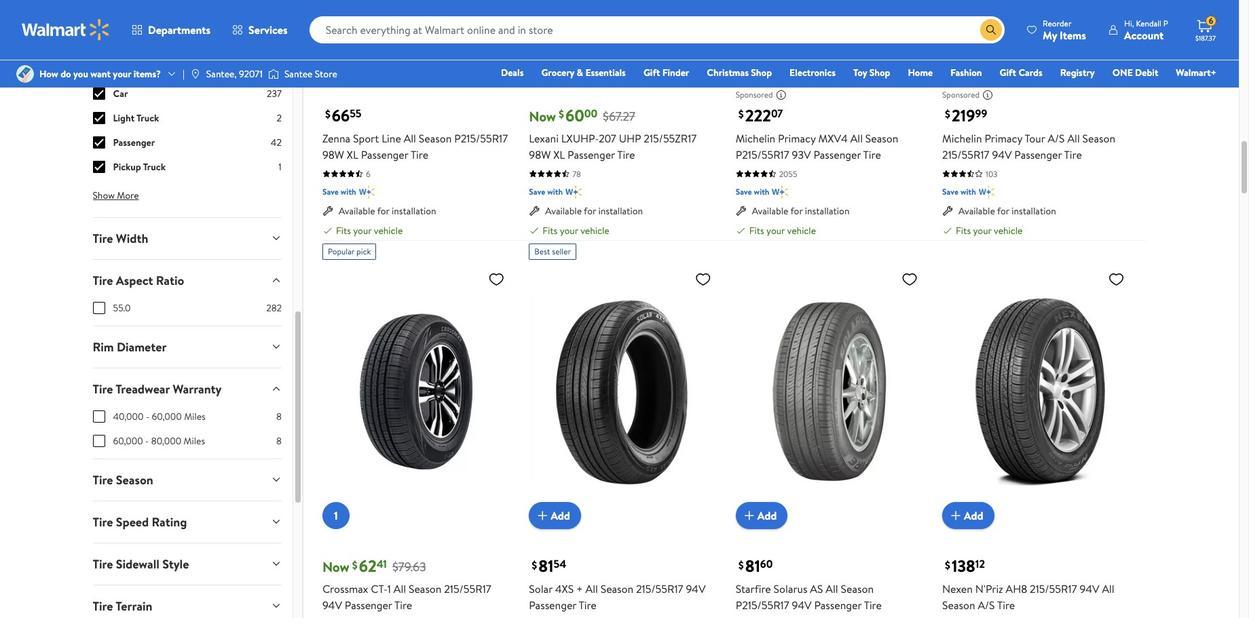Task type: describe. For each thing, give the bounding box(es) containing it.
with for 222
[[754, 186, 770, 197]]

a/s inside "michelin primacy tour a/s all season 215/55r17 94v passenger tire"
[[1048, 131, 1065, 146]]

miles for 60,000 - 80,000 miles
[[184, 434, 205, 448]]

add to cart image for 66
[[328, 57, 344, 73]]

tire season
[[93, 472, 153, 489]]

passenger inside solar 4xs + all season 215/55r17 94v passenger tire
[[529, 598, 577, 613]]

best
[[535, 246, 550, 257]]

walmart+
[[1176, 66, 1217, 79]]

walmart plus image for $67.27
[[566, 185, 582, 199]]

tire inside starfire solarus as all season p215/55r17 94v passenger tire
[[864, 598, 882, 613]]

fits for $67.27
[[543, 224, 558, 238]]

essentials
[[586, 66, 626, 79]]

walmart plus image for 222
[[772, 185, 788, 199]]

fits for 222
[[749, 224, 764, 238]]

tire treadwear warranty group
[[93, 410, 282, 459]]

219
[[952, 104, 975, 127]]

vehicle for $67.27
[[581, 224, 609, 238]]

tire inside solar 4xs + all season 215/55r17 94v passenger tire
[[579, 598, 597, 613]]

|
[[183, 67, 185, 81]]

with for $67.27
[[547, 186, 563, 197]]

Search search field
[[309, 16, 1005, 43]]

p
[[1164, 17, 1168, 29]]

- for 40,000
[[146, 410, 150, 423]]

michelin primacy mxv4 all season p215/55r17 93v passenger tire
[[736, 131, 898, 162]]

mxv4
[[818, 131, 848, 146]]

save with for 66
[[322, 186, 356, 197]]

season inside "michelin primacy tour a/s all season 215/55r17 94v passenger tire"
[[1083, 131, 1116, 146]]

a/s inside the nexen n'priz ah8 215/55r17 94v all season a/s tire
[[978, 598, 995, 613]]

passenger inside "michelin primacy tour a/s all season 215/55r17 94v passenger tire"
[[1015, 147, 1062, 162]]

how
[[39, 67, 58, 81]]

toy shop
[[853, 66, 890, 79]]

departments button
[[121, 14, 221, 46]]

all inside the nexen n'priz ah8 215/55r17 94v all season a/s tire
[[1102, 582, 1115, 597]]

138
[[952, 555, 976, 578]]

gift for gift finder
[[644, 66, 660, 79]]

tire sidewall style tab
[[82, 544, 293, 585]]

fits your vehicle for 66
[[336, 224, 403, 238]]

222
[[745, 104, 771, 127]]

now for 60
[[529, 107, 556, 126]]

items?
[[134, 67, 161, 81]]

walmart plus image for 219
[[979, 185, 995, 199]]

fashion link
[[945, 65, 988, 80]]

p215/55r17 for 81
[[736, 598, 789, 613]]

installation for 219
[[1012, 204, 1056, 218]]

66
[[332, 104, 350, 127]]

available for installation for 66
[[339, 204, 436, 218]]

215/55r17 inside the nexen n'priz ah8 215/55r17 94v all season a/s tire
[[1030, 582, 1077, 597]]

save with for 222
[[736, 186, 770, 197]]

1 button
[[322, 503, 350, 530]]

tire sidewall style
[[93, 556, 189, 573]]

0 horizontal spatial 60,000
[[113, 434, 143, 448]]

92071
[[239, 67, 263, 81]]

tire inside michelin primacy mxv4 all season p215/55r17 93v passenger tire
[[863, 147, 881, 162]]

season inside the zenna sport line all season p215/55r17 98w xl passenger tire
[[419, 131, 452, 146]]

now for 62
[[322, 558, 349, 577]]

christmas
[[707, 66, 749, 79]]

tire speed rating
[[93, 514, 187, 531]]

solarus
[[774, 582, 808, 597]]

ah8
[[1006, 582, 1027, 597]]

passenger inside the zenna sport line all season p215/55r17 98w xl passenger tire
[[361, 147, 408, 162]]

services button
[[221, 14, 298, 46]]

tour
[[1025, 131, 1045, 146]]

ad disclaimer and feedback image
[[982, 90, 993, 100]]

nexen n'priz ah8 215/55r17 94v all season a/s tire image
[[942, 265, 1130, 519]]

sponsored for 219
[[942, 89, 980, 101]]

0 vertical spatial 60,000
[[152, 410, 182, 423]]

passenger inside michelin primacy mxv4 all season p215/55r17 93v passenger tire
[[814, 147, 861, 162]]

81 for $ 81 54
[[539, 555, 554, 578]]

tire treadwear warranty
[[93, 381, 222, 398]]

tire terrain button
[[82, 586, 293, 619]]

55.0
[[113, 301, 131, 315]]

1 horizontal spatial add to cart image
[[948, 57, 964, 73]]

$67.27
[[603, 108, 635, 125]]

$ for $ 81 60
[[738, 558, 744, 573]]

$ 219 99
[[945, 104, 987, 127]]

now $ 60 00 $67.27 lexani lxuhp-207 uhp 215/55zr17 98w xl passenger tire
[[529, 104, 697, 162]]

line
[[382, 131, 401, 146]]

add to favorites list, solar 4xs + all season 215/55r17 94v passenger tire image
[[695, 271, 711, 288]]

sidewall
[[116, 556, 159, 573]]

sponsored for 222
[[736, 89, 773, 101]]

94v inside "michelin primacy tour a/s all season 215/55r17 94v passenger tire"
[[992, 147, 1012, 162]]

shop for toy shop
[[870, 66, 890, 79]]

rim diameter button
[[82, 326, 293, 368]]

pickup
[[113, 160, 141, 174]]

as
[[810, 582, 823, 597]]

nexen n'priz ah8 215/55r17 94v all season a/s tire
[[942, 582, 1115, 613]]

christmas shop
[[707, 66, 772, 79]]

p215/55r17 for 222
[[736, 147, 789, 162]]

add up 12
[[964, 509, 984, 524]]

deals
[[501, 66, 524, 79]]

show
[[93, 188, 115, 202]]

gift for gift cards
[[1000, 66, 1016, 79]]

available for 66
[[339, 204, 375, 218]]

all inside starfire solarus as all season p215/55r17 94v passenger tire
[[826, 582, 838, 597]]

tire terrain tab
[[82, 586, 293, 619]]

installation for 66
[[392, 204, 436, 218]]

1 vertical spatial add to cart image
[[535, 508, 551, 524]]

60 for 81
[[760, 557, 773, 572]]

my
[[1043, 27, 1057, 42]]

215/55zr17
[[644, 131, 697, 146]]

lxuhp-
[[561, 131, 599, 146]]

uhp
[[619, 131, 641, 146]]

ct-
[[371, 582, 388, 597]]

all inside "michelin primacy tour a/s all season 215/55r17 94v passenger tire"
[[1068, 131, 1080, 146]]

78
[[573, 168, 581, 180]]

81 for $ 81 60
[[745, 555, 760, 578]]

light truck
[[113, 111, 159, 125]]

available for installation for 222
[[752, 204, 850, 218]]

add up ad disclaimer and feedback image at the top
[[964, 57, 984, 72]]

primacy for 219
[[985, 131, 1023, 146]]

services
[[249, 22, 288, 37]]

solar 4xs + all season 215/55r17 94v passenger tire
[[529, 582, 706, 613]]

santee,
[[206, 67, 237, 81]]

tire season tab
[[82, 459, 293, 501]]

fits for 66
[[336, 224, 351, 238]]

debit
[[1135, 66, 1159, 79]]

grocery
[[541, 66, 575, 79]]

tire aspect ratio
[[93, 272, 184, 289]]

282
[[266, 301, 282, 315]]

$ inside now $ 60 00 $67.27 lexani lxuhp-207 uhp 215/55zr17 98w xl passenger tire
[[559, 107, 564, 122]]

season inside michelin primacy mxv4 all season p215/55r17 93v passenger tire
[[866, 131, 898, 146]]

account
[[1124, 27, 1164, 42]]

with for 219
[[961, 186, 976, 197]]

passenger inside now $ 62 41 $79.63 crossmax ct-1 all season 215/55r17 94v passenger tire
[[345, 598, 392, 613]]

6 for 6 $187.37
[[1209, 15, 1213, 27]]

available for installation for 219
[[959, 204, 1056, 218]]

michelin primacy mxv4 all season p215/55r17 93v passenger tire image
[[736, 0, 923, 68]]

Walmart Site-Wide search field
[[309, 16, 1005, 43]]

walmart plus image for 66
[[359, 185, 375, 199]]

zenna sport line all season p215/55r17 98w xl passenger tire
[[322, 131, 508, 162]]

6 $187.37
[[1196, 15, 1216, 43]]

$ inside now $ 62 41 $79.63 crossmax ct-1 all season 215/55r17 94v passenger tire
[[352, 558, 358, 573]]

215/55r17 inside "michelin primacy tour a/s all season 215/55r17 94v passenger tire"
[[942, 147, 990, 162]]

$ 138 12
[[945, 555, 985, 578]]

items
[[1060, 27, 1086, 42]]

season inside now $ 62 41 $79.63 crossmax ct-1 all season 215/55r17 94v passenger tire
[[409, 582, 442, 597]]

gift finder link
[[637, 65, 695, 80]]

installation for $67.27
[[598, 204, 643, 218]]

registry link
[[1054, 65, 1101, 80]]

- for 60,000
[[145, 434, 149, 448]]

your up car
[[113, 67, 131, 81]]

$ 66 55
[[325, 104, 362, 127]]

2
[[277, 111, 282, 125]]

pickup truck
[[113, 160, 166, 174]]

vehicle type group
[[93, 87, 282, 184]]

$187.37
[[1196, 33, 1216, 43]]

tire width button
[[82, 218, 293, 259]]

finder
[[662, 66, 689, 79]]

all inside the zenna sport line all season p215/55r17 98w xl passenger tire
[[404, 131, 416, 146]]

with for 66
[[341, 186, 356, 197]]

save for 66
[[322, 186, 339, 197]]

54
[[554, 557, 566, 572]]

tire inside tab
[[93, 272, 113, 289]]

cards
[[1019, 66, 1043, 79]]

you
[[73, 67, 88, 81]]



Task type: locate. For each thing, give the bounding box(es) containing it.
1 horizontal spatial now
[[529, 107, 556, 126]]

1 primacy from the left
[[778, 131, 816, 146]]

passenger down mxv4
[[814, 147, 861, 162]]

michelin for 222
[[736, 131, 776, 146]]

diameter
[[117, 339, 167, 356]]

season inside starfire solarus as all season p215/55r17 94v passenger tire
[[841, 582, 874, 597]]

1 inside now $ 62 41 $79.63 crossmax ct-1 all season 215/55r17 94v passenger tire
[[388, 582, 391, 597]]

season inside the nexen n'priz ah8 215/55r17 94v all season a/s tire
[[942, 598, 975, 613]]

do
[[61, 67, 71, 81]]

tire season button
[[82, 459, 293, 501]]

primacy up the 93v
[[778, 131, 816, 146]]

 image for how do you want your items?
[[16, 65, 34, 83]]

passenger down lxuhp-
[[568, 147, 615, 162]]

save with for $67.27
[[529, 186, 563, 197]]

3 available from the left
[[752, 204, 789, 218]]

gift left finder
[[644, 66, 660, 79]]

for
[[377, 204, 390, 218], [584, 204, 596, 218], [791, 204, 803, 218], [997, 204, 1010, 218]]

season inside solar 4xs + all season 215/55r17 94v passenger tire
[[601, 582, 634, 597]]

94v inside the nexen n'priz ah8 215/55r17 94v all season a/s tire
[[1080, 582, 1100, 597]]

 image up 237
[[268, 67, 279, 81]]

$ left the 66
[[325, 107, 331, 122]]

$ up solar
[[532, 558, 537, 573]]

crossmax ct-1 all season 215/55r17 94v passenger tire image
[[322, 265, 510, 519]]

fits your vehicle for 222
[[749, 224, 816, 238]]

0 vertical spatial 6
[[1209, 15, 1213, 27]]

electronics link
[[784, 65, 842, 80]]

your down the 2055
[[767, 224, 785, 238]]

2 - from the top
[[145, 434, 149, 448]]

your up seller
[[560, 224, 578, 238]]

1 vertical spatial 1
[[334, 509, 338, 524]]

81 up starfire
[[745, 555, 760, 578]]

2 98w from the left
[[529, 147, 551, 162]]

fits for 219
[[956, 224, 971, 238]]

None checkbox
[[93, 87, 105, 100], [93, 112, 105, 124], [93, 136, 105, 148], [93, 161, 105, 173], [93, 302, 105, 314], [93, 435, 105, 447], [93, 87, 105, 100], [93, 112, 105, 124], [93, 136, 105, 148], [93, 161, 105, 173], [93, 302, 105, 314], [93, 435, 105, 447]]

2 shop from the left
[[870, 66, 890, 79]]

vehicle for 219
[[994, 224, 1023, 238]]

home link
[[902, 65, 939, 80]]

3 for from the left
[[791, 204, 803, 218]]

3 save with from the left
[[736, 186, 770, 197]]

now inside now $ 60 00 $67.27 lexani lxuhp-207 uhp 215/55zr17 98w xl passenger tire
[[529, 107, 556, 126]]

42
[[271, 136, 282, 149]]

4 installation from the left
[[1012, 204, 1056, 218]]

0 horizontal spatial 60
[[566, 104, 584, 127]]

n'priz
[[975, 582, 1003, 597]]

speed
[[116, 514, 149, 531]]

passenger inside now $ 60 00 $67.27 lexani lxuhp-207 uhp 215/55zr17 98w xl passenger tire
[[568, 147, 615, 162]]

1 horizontal spatial 98w
[[529, 147, 551, 162]]

miles down 'warranty' at the bottom left of the page
[[184, 410, 206, 423]]

p215/55r17 for 66
[[454, 131, 508, 146]]

0 vertical spatial 1
[[279, 160, 282, 174]]

94v inside starfire solarus as all season p215/55r17 94v passenger tire
[[792, 598, 812, 613]]

2 available for installation from the left
[[545, 204, 643, 218]]

1 vertical spatial -
[[145, 434, 149, 448]]

now inside now $ 62 41 $79.63 crossmax ct-1 all season 215/55r17 94v passenger tire
[[322, 558, 349, 577]]

1 vertical spatial miles
[[184, 434, 205, 448]]

tire treadwear warranty button
[[82, 368, 293, 410]]

0 horizontal spatial gift
[[644, 66, 660, 79]]

tire terrain
[[93, 598, 152, 615]]

shop for christmas shop
[[751, 66, 772, 79]]

3 vehicle from the left
[[787, 224, 816, 238]]

one
[[1113, 66, 1133, 79]]

41
[[377, 557, 387, 572]]

registry
[[1060, 66, 1095, 79]]

2 fits your vehicle from the left
[[543, 224, 609, 238]]

add up 54
[[551, 509, 570, 524]]

0 vertical spatial p215/55r17
[[454, 131, 508, 146]]

season right mxv4
[[866, 131, 898, 146]]

tire inside "michelin primacy tour a/s all season 215/55r17 94v passenger tire"
[[1064, 147, 1082, 162]]

truck for light truck
[[137, 111, 159, 125]]

3 available for installation from the left
[[752, 204, 850, 218]]

save with for 219
[[942, 186, 976, 197]]

deals link
[[495, 65, 530, 80]]

$ left 62 at the left
[[352, 558, 358, 573]]

starfire solarus as all season p215/55r17 94v passenger tire
[[736, 582, 882, 613]]

available down the 2055
[[752, 204, 789, 218]]

one debit link
[[1106, 65, 1165, 80]]

0 horizontal spatial primacy
[[778, 131, 816, 146]]

save for 222
[[736, 186, 752, 197]]

0 horizontal spatial now
[[322, 558, 349, 577]]

3 fits from the left
[[749, 224, 764, 238]]

98w
[[322, 147, 344, 162], [529, 147, 551, 162]]

fits your vehicle for $67.27
[[543, 224, 609, 238]]

primacy for 222
[[778, 131, 816, 146]]

$ left 222
[[738, 107, 744, 122]]

$ for $ 66 55
[[325, 107, 331, 122]]

215/55r17 inside solar 4xs + all season 215/55r17 94v passenger tire
[[636, 582, 683, 597]]

0 vertical spatial now
[[529, 107, 556, 126]]

aspect
[[116, 272, 153, 289]]

1 shop from the left
[[751, 66, 772, 79]]

1 walmart plus image from the left
[[359, 185, 375, 199]]

santee
[[284, 67, 313, 81]]

season down $79.63
[[409, 582, 442, 597]]

8 for 60,000 - 80,000 miles
[[276, 434, 282, 448]]

passenger down 4xs
[[529, 598, 577, 613]]

1 horizontal spatial 6
[[1209, 15, 1213, 27]]

0 vertical spatial 60
[[566, 104, 584, 127]]

walmart plus image
[[359, 185, 375, 199], [566, 185, 582, 199], [772, 185, 788, 199], [979, 185, 995, 199]]

p215/55r17 inside starfire solarus as all season p215/55r17 94v passenger tire
[[736, 598, 789, 613]]

tire aspect ratio tab
[[82, 260, 293, 301]]

$ 81 60
[[738, 555, 773, 578]]

rim
[[93, 339, 114, 356]]

add up ad disclaimer and feedback icon
[[757, 57, 777, 72]]

1 horizontal spatial gift
[[1000, 66, 1016, 79]]

6 up $187.37
[[1209, 15, 1213, 27]]

tire inside now $ 62 41 $79.63 crossmax ct-1 all season 215/55r17 94v passenger tire
[[394, 598, 412, 613]]

98w inside now $ 60 00 $67.27 lexani lxuhp-207 uhp 215/55zr17 98w xl passenger tire
[[529, 147, 551, 162]]

your for 219
[[973, 224, 992, 238]]

1 vertical spatial truck
[[143, 160, 166, 174]]

0 vertical spatial truck
[[137, 111, 159, 125]]

miles right 80,000
[[184, 434, 205, 448]]

07
[[771, 106, 783, 121]]

xl inside now $ 60 00 $67.27 lexani lxuhp-207 uhp 215/55zr17 98w xl passenger tire
[[553, 147, 565, 162]]

passenger down line
[[361, 147, 408, 162]]

2 horizontal spatial 1
[[388, 582, 391, 597]]

fits your vehicle down 103
[[956, 224, 1023, 238]]

add right 'store'
[[344, 57, 364, 72]]

1 inside button
[[334, 509, 338, 524]]

all inside now $ 62 41 $79.63 crossmax ct-1 all season 215/55r17 94v passenger tire
[[394, 582, 406, 597]]

sponsored up 219
[[942, 89, 980, 101]]

60,000
[[152, 410, 182, 423], [113, 434, 143, 448]]

michelin inside "michelin primacy tour a/s all season 215/55r17 94v passenger tire"
[[942, 131, 982, 146]]

passenger inside starfire solarus as all season p215/55r17 94v passenger tire
[[814, 598, 862, 613]]

4 fits your vehicle from the left
[[956, 224, 1023, 238]]

add to favorites list, crossmax ct-1 all season 215/55r17 94v passenger tire image
[[488, 271, 505, 288]]

$ 81 54
[[532, 555, 566, 578]]

$ inside $ 81 60
[[738, 558, 744, 573]]

1 installation from the left
[[392, 204, 436, 218]]

$ 222 07
[[738, 104, 783, 127]]

nexen
[[942, 582, 973, 597]]

add to cart image up "138"
[[948, 508, 964, 524]]

$ up starfire
[[738, 558, 744, 573]]

2 with from the left
[[547, 186, 563, 197]]

1 vertical spatial 6
[[366, 168, 370, 180]]

installation for 222
[[805, 204, 850, 218]]

103
[[986, 168, 998, 180]]

grocery & essentials link
[[535, 65, 632, 80]]

fits your vehicle for 219
[[956, 224, 1023, 238]]

one debit
[[1113, 66, 1159, 79]]

for for 66
[[377, 204, 390, 218]]

2 vertical spatial p215/55r17
[[736, 598, 789, 613]]

93v
[[792, 147, 811, 162]]

0 horizontal spatial  image
[[16, 65, 34, 83]]

available for installation for $67.27
[[545, 204, 643, 218]]

$79.63
[[392, 559, 426, 576]]

0 horizontal spatial a/s
[[978, 598, 995, 613]]

1 with from the left
[[341, 186, 356, 197]]

available for installation down 103
[[959, 204, 1056, 218]]

1 horizontal spatial xl
[[553, 147, 565, 162]]

4 walmart plus image from the left
[[979, 185, 995, 199]]

available down "78"
[[545, 204, 582, 218]]

starfire
[[736, 582, 771, 597]]

$ left "138"
[[945, 558, 951, 573]]

1 for from the left
[[377, 204, 390, 218]]

reorder my items
[[1043, 17, 1086, 42]]

p215/55r17 down starfire
[[736, 598, 789, 613]]

save for 219
[[942, 186, 959, 197]]

fits your vehicle up seller
[[543, 224, 609, 238]]

a/s right 'tour'
[[1048, 131, 1065, 146]]

passenger inside vehicle type group
[[113, 136, 155, 149]]

add to favorites list, nexen n'priz ah8 215/55r17 94v all season a/s tire image
[[1108, 271, 1125, 288]]

4 with from the left
[[961, 186, 976, 197]]

6 inside 6 $187.37
[[1209, 15, 1213, 27]]

81 up solar
[[539, 555, 554, 578]]

sponsored up 222
[[736, 89, 773, 101]]

4 vehicle from the left
[[994, 224, 1023, 238]]

1 michelin from the left
[[736, 131, 776, 146]]

 image
[[16, 65, 34, 83], [268, 67, 279, 81]]

popular pick
[[328, 246, 371, 257]]

1 horizontal spatial michelin
[[942, 131, 982, 146]]

save with
[[322, 186, 356, 197], [529, 186, 563, 197], [736, 186, 770, 197], [942, 186, 976, 197]]

tire speed rating button
[[82, 502, 293, 543]]

rim diameter tab
[[82, 326, 293, 368]]

1 8 from the top
[[276, 410, 282, 423]]

fits your vehicle down the 2055
[[749, 224, 816, 238]]

3 installation from the left
[[805, 204, 850, 218]]

gift finder
[[644, 66, 689, 79]]

all inside solar 4xs + all season 215/55r17 94v passenger tire
[[586, 582, 598, 597]]

None checkbox
[[93, 411, 105, 423]]

1 horizontal spatial sponsored
[[942, 89, 980, 101]]

available for $67.27
[[545, 204, 582, 218]]

available
[[339, 204, 375, 218], [545, 204, 582, 218], [752, 204, 789, 218], [959, 204, 995, 218]]

1 save from the left
[[322, 186, 339, 197]]

lexani
[[529, 131, 559, 146]]

0 horizontal spatial 81
[[539, 555, 554, 578]]

add to cart image for 222
[[741, 57, 757, 73]]

60,000 up 80,000
[[152, 410, 182, 423]]

passenger down light truck
[[113, 136, 155, 149]]

season right +
[[601, 582, 634, 597]]

a/s down n'priz
[[978, 598, 995, 613]]

98w inside the zenna sport line all season p215/55r17 98w xl passenger tire
[[322, 147, 344, 162]]

walmart plus image down 103
[[979, 185, 995, 199]]

rating
[[152, 514, 187, 531]]

available for 219
[[959, 204, 995, 218]]

pick
[[357, 246, 371, 257]]

$ inside '$ 219 99'
[[945, 107, 951, 122]]

season down nexen on the right bottom
[[942, 598, 975, 613]]

available for 222
[[752, 204, 789, 218]]

1 fits from the left
[[336, 224, 351, 238]]

2 vertical spatial 1
[[388, 582, 391, 597]]

your for $67.27
[[560, 224, 578, 238]]

available for installation up pick
[[339, 204, 436, 218]]

walmart plus image down "78"
[[566, 185, 582, 199]]

1 horizontal spatial shop
[[870, 66, 890, 79]]

tire inside the nexen n'priz ah8 215/55r17 94v all season a/s tire
[[997, 598, 1015, 613]]

60 up lxuhp-
[[566, 104, 584, 127]]

truck right pickup
[[143, 160, 166, 174]]

2 michelin from the left
[[942, 131, 982, 146]]

2 8 from the top
[[276, 434, 282, 448]]

2 save with from the left
[[529, 186, 563, 197]]

1 fits your vehicle from the left
[[336, 224, 403, 238]]

60 inside $ 81 60
[[760, 557, 773, 572]]

tire speed rating tab
[[82, 502, 293, 543]]

2 walmart plus image from the left
[[566, 185, 582, 199]]

$ for $ 222 07
[[738, 107, 744, 122]]

1 horizontal spatial 60
[[760, 557, 773, 572]]

8 for 40,000 - 60,000 miles
[[276, 410, 282, 423]]

primacy inside "michelin primacy tour a/s all season 215/55r17 94v passenger tire"
[[985, 131, 1023, 146]]

2 available from the left
[[545, 204, 582, 218]]

94v inside solar 4xs + all season 215/55r17 94v passenger tire
[[686, 582, 706, 597]]

add to cart image up $ 81 54
[[535, 508, 551, 524]]

62
[[359, 555, 377, 578]]

your for 222
[[767, 224, 785, 238]]

1 vertical spatial 60
[[760, 557, 773, 572]]

your up pick
[[353, 224, 372, 238]]

for for 219
[[997, 204, 1010, 218]]

michelin inside michelin primacy mxv4 all season p215/55r17 93v passenger tire
[[736, 131, 776, 146]]

available for installation down the 2055
[[752, 204, 850, 218]]

save for $67.27
[[529, 186, 545, 197]]

$ inside $ 66 55
[[325, 107, 331, 122]]

$ left 00
[[559, 107, 564, 122]]

add to cart image for $67.27
[[535, 57, 551, 73]]

shop right christmas
[[751, 66, 772, 79]]

3 fits your vehicle from the left
[[749, 224, 816, 238]]

1 sponsored from the left
[[736, 89, 773, 101]]

treadwear
[[116, 381, 170, 398]]

season up speed
[[116, 472, 153, 489]]

2 for from the left
[[584, 204, 596, 218]]

0 horizontal spatial 98w
[[322, 147, 344, 162]]

6 for 6
[[366, 168, 370, 180]]

rim diameter
[[93, 339, 167, 356]]

1 save with from the left
[[322, 186, 356, 197]]

primacy
[[778, 131, 816, 146], [985, 131, 1023, 146]]

now up lexani
[[529, 107, 556, 126]]

truck right light
[[137, 111, 159, 125]]

0 horizontal spatial 1
[[279, 160, 282, 174]]

60 inside now $ 60 00 $67.27 lexani lxuhp-207 uhp 215/55zr17 98w xl passenger tire
[[566, 104, 584, 127]]

search icon image
[[986, 24, 997, 35]]

2 save from the left
[[529, 186, 545, 197]]

miles
[[184, 410, 206, 423], [184, 434, 205, 448]]

light
[[113, 111, 135, 125]]

available down 103
[[959, 204, 995, 218]]

grocery & essentials
[[541, 66, 626, 79]]

add left &
[[551, 57, 570, 72]]

walmart plus image down sport
[[359, 185, 375, 199]]

$ inside $ 222 07
[[738, 107, 744, 122]]

truck for pickup truck
[[143, 160, 166, 174]]

gift left cards
[[1000, 66, 1016, 79]]

xl down lexani
[[553, 147, 565, 162]]

tire inside the zenna sport line all season p215/55r17 98w xl passenger tire
[[411, 147, 429, 162]]

2 fits from the left
[[543, 224, 558, 238]]

now up crossmax
[[322, 558, 349, 577]]

now
[[529, 107, 556, 126], [322, 558, 349, 577]]

season right 'tour'
[[1083, 131, 1116, 146]]

add to cart image up 222
[[741, 57, 757, 73]]

toy
[[853, 66, 867, 79]]

55
[[350, 106, 362, 121]]

passenger down 'tour'
[[1015, 147, 1062, 162]]

add to favorites list, starfire solarus as all season p215/55r17 94v passenger tire image
[[902, 271, 918, 288]]

0 vertical spatial 8
[[276, 410, 282, 423]]

1 xl from the left
[[347, 147, 358, 162]]

style
[[162, 556, 189, 573]]

$ left 219
[[945, 107, 951, 122]]

available for installation
[[339, 204, 436, 218], [545, 204, 643, 218], [752, 204, 850, 218], [959, 204, 1056, 218]]

40,000
[[113, 410, 144, 423]]

0 horizontal spatial shop
[[751, 66, 772, 79]]

99
[[975, 106, 987, 121]]

add to cart image
[[328, 57, 344, 73], [535, 57, 551, 73], [741, 57, 757, 73], [741, 508, 757, 524], [948, 508, 964, 524]]

4 fits from the left
[[956, 224, 971, 238]]

0 vertical spatial miles
[[184, 410, 206, 423]]

2 vehicle from the left
[[581, 224, 609, 238]]

xl
[[347, 147, 358, 162], [553, 147, 565, 162]]

1 98w from the left
[[322, 147, 344, 162]]

4 save from the left
[[942, 186, 959, 197]]

zenna sport line all season p215/55r17 98w xl passenger tire image
[[322, 0, 510, 68]]

 image for santee store
[[268, 67, 279, 81]]

primacy inside michelin primacy mxv4 all season p215/55r17 93v passenger tire
[[778, 131, 816, 146]]

$ for $ 138 12
[[945, 558, 951, 573]]

shop right toy
[[870, 66, 890, 79]]

p215/55r17 up the 2055
[[736, 147, 789, 162]]

0 horizontal spatial michelin
[[736, 131, 776, 146]]

for for 222
[[791, 204, 803, 218]]

215/55r17 inside now $ 62 41 $79.63 crossmax ct-1 all season 215/55r17 94v passenger tire
[[444, 582, 491, 597]]

1 horizontal spatial 81
[[745, 555, 760, 578]]

p215/55r17 inside the zenna sport line all season p215/55r17 98w xl passenger tire
[[454, 131, 508, 146]]

michelin primacy tour a/s all season 215/55r17 94v passenger tire
[[942, 131, 1116, 162]]

- left 80,000
[[145, 434, 149, 448]]

$ inside '$ 138 12'
[[945, 558, 951, 573]]

94v
[[992, 147, 1012, 162], [686, 582, 706, 597], [1080, 582, 1100, 597], [322, 598, 342, 613], [792, 598, 812, 613]]

2 xl from the left
[[553, 147, 565, 162]]

1 available from the left
[[339, 204, 375, 218]]

215/55r17
[[942, 147, 990, 162], [444, 582, 491, 597], [636, 582, 683, 597], [1030, 582, 1077, 597]]

michelin primacy tour a/s all season 215/55r17 94v passenger tire image
[[942, 0, 1130, 68]]

- right 40,000
[[146, 410, 150, 423]]

vehicle for 66
[[374, 224, 403, 238]]

gift cards
[[1000, 66, 1043, 79]]

2 installation from the left
[[598, 204, 643, 218]]

1 horizontal spatial a/s
[[1048, 131, 1065, 146]]

1 81 from the left
[[539, 555, 554, 578]]

4 save with from the left
[[942, 186, 976, 197]]

lexani lxuhp-207 uhp 215/55zr17 98w xl passenger tire image
[[529, 0, 717, 68]]

$ for $ 219 99
[[945, 107, 951, 122]]

fits your vehicle up pick
[[336, 224, 403, 238]]

tire
[[411, 147, 429, 162], [617, 147, 635, 162], [863, 147, 881, 162], [1064, 147, 1082, 162], [93, 230, 113, 247], [93, 272, 113, 289], [93, 381, 113, 398], [93, 472, 113, 489], [93, 514, 113, 531], [93, 556, 113, 573], [93, 598, 113, 615], [394, 598, 412, 613], [579, 598, 597, 613], [864, 598, 882, 613], [997, 598, 1015, 613]]

solar 4xs + all season 215/55r17 94v passenger tire image
[[529, 265, 717, 519]]

add up $ 81 60
[[757, 509, 777, 524]]

departments
[[148, 22, 211, 37]]

electronics
[[790, 66, 836, 79]]

p215/55r17 inside michelin primacy mxv4 all season p215/55r17 93v passenger tire
[[736, 147, 789, 162]]

miles for 40,000 - 60,000 miles
[[184, 410, 206, 423]]

0 vertical spatial add to cart image
[[948, 57, 964, 73]]

passenger down as
[[814, 598, 862, 613]]

4 available from the left
[[959, 204, 995, 218]]

 image left "how"
[[16, 65, 34, 83]]

all inside michelin primacy mxv4 all season p215/55r17 93v passenger tire
[[850, 131, 863, 146]]

1 vertical spatial now
[[322, 558, 349, 577]]

1 vertical spatial 60,000
[[113, 434, 143, 448]]

primacy left 'tour'
[[985, 131, 1023, 146]]

0 horizontal spatial 6
[[366, 168, 370, 180]]

0 horizontal spatial add to cart image
[[535, 508, 551, 524]]

solar
[[529, 582, 553, 597]]

1 horizontal spatial 60,000
[[152, 410, 182, 423]]

p215/55r17 left lexani
[[454, 131, 508, 146]]

michelin down 219
[[942, 131, 982, 146]]

98w down zenna
[[322, 147, 344, 162]]

1 horizontal spatial 1
[[334, 509, 338, 524]]

vehicle for 222
[[787, 224, 816, 238]]

1 inside vehicle type group
[[279, 160, 282, 174]]

1 vertical spatial p215/55r17
[[736, 147, 789, 162]]

add to cart image right home link
[[948, 57, 964, 73]]

show more button
[[82, 184, 150, 206]]

michelin down 222
[[736, 131, 776, 146]]

1 gift from the left
[[644, 66, 660, 79]]

available for installation down "78"
[[545, 204, 643, 218]]

$ for $ 81 54
[[532, 558, 537, 573]]

4 available for installation from the left
[[959, 204, 1056, 218]]

passenger down ct-
[[345, 598, 392, 613]]

3 walmart plus image from the left
[[772, 185, 788, 199]]

season inside 'dropdown button'
[[116, 472, 153, 489]]

season right as
[[841, 582, 874, 597]]

walmart plus image down the 2055
[[772, 185, 788, 199]]

your for 66
[[353, 224, 372, 238]]

michelin for 219
[[942, 131, 982, 146]]

60 up starfire
[[760, 557, 773, 572]]

xl down sport
[[347, 147, 358, 162]]

1 available for installation from the left
[[339, 204, 436, 218]]

tire inside 'dropdown button'
[[93, 472, 113, 489]]

0 vertical spatial -
[[146, 410, 150, 423]]

available up pick
[[339, 204, 375, 218]]

0 vertical spatial a/s
[[1048, 131, 1065, 146]]

98w down lexani
[[529, 147, 551, 162]]

walmart image
[[22, 19, 110, 41]]

4xs
[[555, 582, 574, 597]]

1 vertical spatial a/s
[[978, 598, 995, 613]]

none checkbox inside the tire treadwear warranty 'group'
[[93, 411, 105, 423]]

2 sponsored from the left
[[942, 89, 980, 101]]

add to cart image right santee
[[328, 57, 344, 73]]

60,000 - 80,000 miles
[[113, 434, 205, 448]]

hi,
[[1124, 17, 1134, 29]]

94v inside now $ 62 41 $79.63 crossmax ct-1 all season 215/55r17 94v passenger tire
[[322, 598, 342, 613]]

more
[[117, 188, 139, 202]]

1 horizontal spatial primacy
[[985, 131, 1023, 146]]

+
[[576, 582, 583, 597]]

$ inside $ 81 54
[[532, 558, 537, 573]]

add to cart image right deals
[[535, 57, 551, 73]]

2 primacy from the left
[[985, 131, 1023, 146]]

 image
[[190, 69, 201, 79]]

2 gift from the left
[[1000, 66, 1016, 79]]

60 for $
[[566, 104, 584, 127]]

xl inside the zenna sport line all season p215/55r17 98w xl passenger tire
[[347, 147, 358, 162]]

add to cart image
[[948, 57, 964, 73], [535, 508, 551, 524]]

0 horizontal spatial sponsored
[[736, 89, 773, 101]]

tire width tab
[[82, 218, 293, 259]]

tire inside now $ 60 00 $67.27 lexani lxuhp-207 uhp 215/55zr17 98w xl passenger tire
[[617, 147, 635, 162]]

6 down sport
[[366, 168, 370, 180]]

1 horizontal spatial  image
[[268, 67, 279, 81]]

tire treadwear warranty tab
[[82, 368, 293, 410]]

for for $67.27
[[584, 204, 596, 218]]

season right line
[[419, 131, 452, 146]]

1 - from the top
[[146, 410, 150, 423]]

3 with from the left
[[754, 186, 770, 197]]

12
[[976, 557, 985, 572]]

1 vehicle from the left
[[374, 224, 403, 238]]

&
[[577, 66, 583, 79]]

1 vertical spatial 8
[[276, 434, 282, 448]]

2055
[[779, 168, 797, 180]]

starfire solarus as all season p215/55r17 94v passenger tire image
[[736, 265, 923, 519]]

3 save from the left
[[736, 186, 752, 197]]

your down 103
[[973, 224, 992, 238]]

0 horizontal spatial xl
[[347, 147, 358, 162]]

ad disclaimer and feedback image
[[776, 90, 787, 100]]

4 for from the left
[[997, 204, 1010, 218]]

fits your vehicle
[[336, 224, 403, 238], [543, 224, 609, 238], [749, 224, 816, 238], [956, 224, 1023, 238]]

60,000 down 40,000
[[113, 434, 143, 448]]

add to cart image up $ 81 60
[[741, 508, 757, 524]]

2 81 from the left
[[745, 555, 760, 578]]

width
[[116, 230, 148, 247]]



Task type: vqa. For each thing, say whether or not it's contained in the screenshot.
perfect to the left
no



